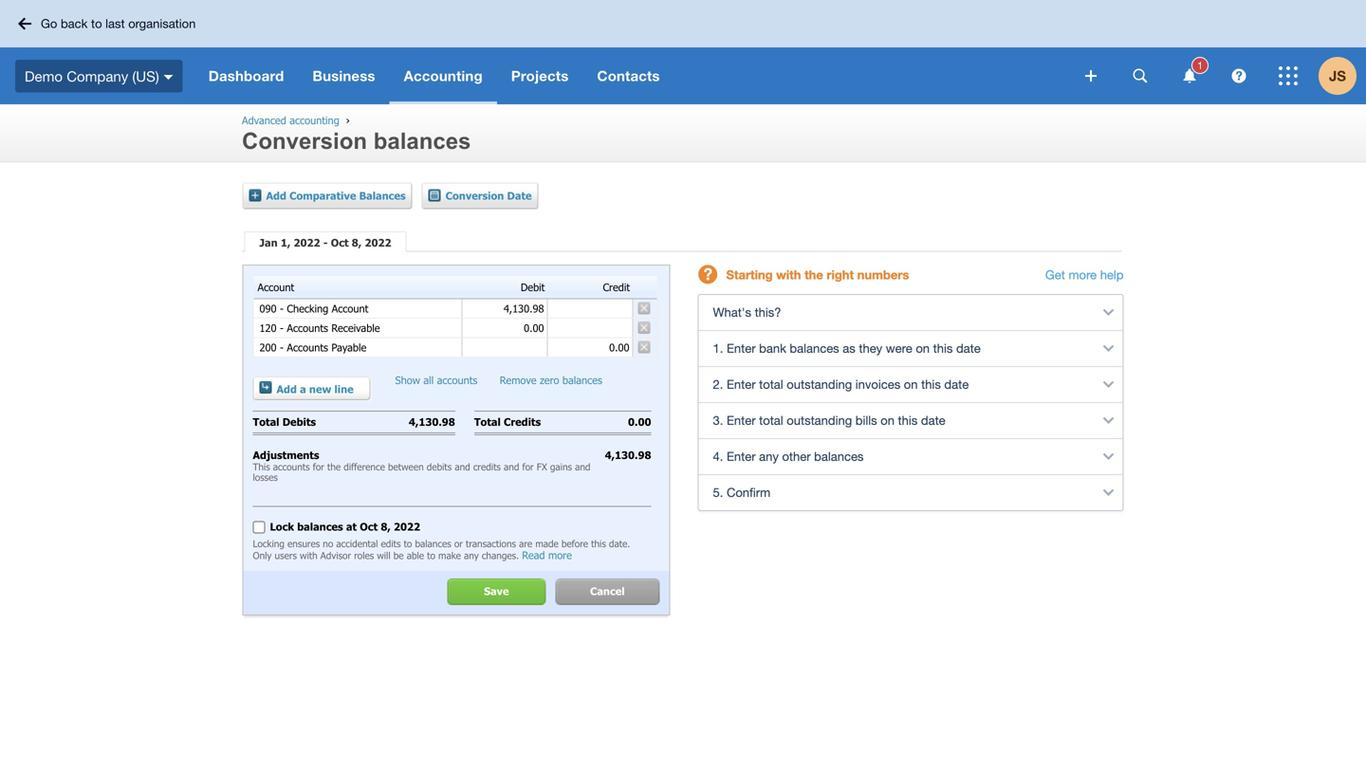 Task type: vqa. For each thing, say whether or not it's contained in the screenshot.
Export options... icon
no



Task type: describe. For each thing, give the bounding box(es) containing it.
- for 120
[[280, 322, 284, 335]]

2 vertical spatial 0.00
[[628, 416, 652, 429]]

ensures
[[288, 538, 320, 549]]

go back to last organisation link
[[11, 9, 207, 39]]

jan
[[260, 236, 278, 249]]

accounts for payable
[[287, 341, 328, 354]]

1 vertical spatial to
[[404, 538, 412, 549]]

svg image
[[1134, 69, 1148, 83]]

add for add comparative balances
[[266, 189, 287, 202]]

add for add a new line
[[277, 383, 297, 396]]

cancel
[[590, 585, 625, 598]]

advanced accounting › conversion balances
[[242, 114, 471, 154]]

save button
[[447, 579, 546, 605]]

business button
[[298, 47, 390, 104]]

accounts for receivable
[[287, 322, 328, 335]]

1 button
[[1171, 47, 1209, 104]]

add comparative balances
[[266, 189, 406, 202]]

1
[[1198, 59, 1204, 72]]

advanced accounting link
[[242, 114, 343, 127]]

save
[[484, 585, 509, 598]]

make
[[439, 550, 461, 561]]

are
[[519, 538, 533, 549]]

1 vertical spatial account
[[332, 302, 369, 315]]

total debits
[[253, 416, 316, 429]]

dashboard
[[209, 67, 284, 84]]

demo company (us) button
[[0, 47, 194, 104]]

total credits
[[474, 416, 541, 429]]

conversion date link
[[422, 183, 539, 209]]

comparative
[[290, 189, 356, 202]]

changes.
[[482, 550, 519, 561]]

receivable
[[332, 322, 380, 335]]

advanced
[[242, 114, 286, 127]]

balances
[[359, 189, 406, 202]]

demo
[[25, 68, 63, 84]]

go
[[41, 16, 57, 31]]

show
[[395, 374, 420, 387]]

accounting button
[[390, 47, 497, 104]]

more
[[549, 549, 572, 562]]

made
[[536, 538, 559, 549]]

balances inside locking ensures no accidental edits to balances or transactions are made before this date. only users with advisor roles will be able to make any changes.
[[415, 538, 451, 549]]

accounting
[[404, 67, 483, 84]]

debits
[[427, 461, 452, 472]]

all
[[424, 374, 434, 387]]

fx
[[537, 461, 547, 472]]

›
[[346, 114, 350, 127]]

credits
[[473, 461, 501, 472]]

contacts
[[597, 67, 660, 84]]

debit
[[521, 281, 545, 294]]

company
[[67, 68, 128, 84]]

svg image inside 1 'popup button'
[[1184, 69, 1196, 83]]

4,130.98 for total debits
[[409, 416, 455, 429]]

svg image left svg icon
[[1086, 70, 1097, 82]]

delete account balance image for 0.00
[[638, 322, 653, 334]]

1,
[[281, 236, 291, 249]]

total for total debits
[[253, 416, 280, 429]]

any
[[464, 550, 479, 561]]

1 horizontal spatial 2022
[[365, 236, 391, 249]]

date.
[[609, 538, 631, 549]]

date
[[507, 189, 532, 202]]

read more
[[522, 549, 572, 562]]

200
[[260, 341, 277, 354]]

svg image right 1
[[1232, 69, 1247, 83]]

1 for from the left
[[313, 461, 324, 472]]

3 delete account balance image from the top
[[638, 341, 653, 354]]

conversion inside conversion date link
[[446, 189, 504, 202]]

1 vertical spatial 8,
[[381, 520, 391, 533]]

checking
[[287, 302, 329, 315]]

only
[[253, 550, 272, 561]]

2 vertical spatial 4,130.98
[[605, 449, 652, 462]]

js button
[[1319, 47, 1367, 104]]

0 horizontal spatial 2022
[[294, 236, 320, 249]]

this
[[253, 461, 270, 472]]

2 and from the left
[[504, 461, 520, 472]]

(us)
[[132, 68, 159, 84]]

at
[[346, 520, 357, 533]]

balances up no
[[297, 520, 343, 533]]

contacts button
[[583, 47, 674, 104]]

this
[[591, 538, 606, 549]]

before
[[562, 538, 588, 549]]

zero
[[540, 374, 559, 387]]

120 - accounts receivable
[[260, 322, 380, 335]]



Task type: locate. For each thing, give the bounding box(es) containing it.
gains
[[550, 461, 572, 472]]

1 vertical spatial oct
[[360, 520, 378, 533]]

remove
[[500, 374, 537, 387]]

2 accounts from the top
[[287, 341, 328, 354]]

- right 1, on the left
[[323, 236, 328, 249]]

account
[[258, 281, 294, 294], [332, 302, 369, 315]]

2022
[[294, 236, 320, 249], [365, 236, 391, 249], [394, 520, 421, 533]]

jan 1, 2022 - oct 8, 2022
[[260, 236, 391, 249]]

dashboard link
[[194, 47, 298, 104]]

-
[[323, 236, 328, 249], [280, 302, 284, 315], [280, 322, 284, 335], [280, 341, 284, 354]]

0 vertical spatial to
[[91, 16, 102, 31]]

difference
[[344, 461, 385, 472]]

remove zero balances link
[[500, 374, 603, 387]]

accounts right "this"
[[273, 461, 310, 472]]

lock
[[270, 520, 294, 533]]

add left a in the left of the page
[[277, 383, 297, 396]]

3 and from the left
[[575, 461, 591, 472]]

line
[[335, 383, 354, 396]]

svg image inside demo company (us) popup button
[[164, 75, 173, 79]]

locking
[[253, 538, 285, 549]]

1 horizontal spatial 8,
[[381, 520, 391, 533]]

balances
[[374, 129, 471, 154], [563, 374, 603, 387], [297, 520, 343, 533], [415, 538, 451, 549]]

4,130.98 down all
[[409, 416, 455, 429]]

adjustments this accounts for the difference between debits and credits and for fx gains and losses
[[253, 449, 591, 483]]

2 horizontal spatial 4,130.98
[[605, 449, 652, 462]]

and right gains on the bottom left of page
[[575, 461, 591, 472]]

1 horizontal spatial for
[[522, 461, 534, 472]]

accidental
[[336, 538, 378, 549]]

balances up make
[[415, 538, 451, 549]]

1 delete account balance image from the top
[[638, 302, 653, 315]]

accounts inside adjustments this accounts for the difference between debits and credits and for fx gains and losses
[[273, 461, 310, 472]]

1 vertical spatial accounts
[[287, 341, 328, 354]]

1 horizontal spatial and
[[504, 461, 520, 472]]

svg image left js
[[1279, 66, 1298, 85]]

accounts right all
[[437, 374, 478, 387]]

- for 090
[[280, 302, 284, 315]]

- right the 090
[[280, 302, 284, 315]]

last
[[105, 16, 125, 31]]

8, up edits at the bottom left
[[381, 520, 391, 533]]

0 horizontal spatial conversion
[[242, 129, 367, 154]]

0 horizontal spatial oct
[[331, 236, 349, 249]]

advisor
[[321, 550, 351, 561]]

to right able at bottom left
[[427, 550, 436, 561]]

0 vertical spatial conversion
[[242, 129, 367, 154]]

back
[[61, 16, 88, 31]]

0 vertical spatial accounts
[[437, 374, 478, 387]]

200 - accounts payable
[[260, 341, 367, 354]]

accounts down 120 - accounts receivable at the top of the page
[[287, 341, 328, 354]]

account up receivable
[[332, 302, 369, 315]]

2022 up edits at the bottom left
[[394, 520, 421, 533]]

js
[[1330, 67, 1347, 84]]

1 horizontal spatial accounts
[[437, 374, 478, 387]]

4,130.98 down debit in the left top of the page
[[504, 302, 544, 315]]

1 vertical spatial 4,130.98
[[409, 416, 455, 429]]

balances inside advanced accounting › conversion balances
[[374, 129, 471, 154]]

between
[[388, 461, 424, 472]]

0 vertical spatial accounts
[[287, 322, 328, 335]]

1 vertical spatial add
[[277, 383, 297, 396]]

total left debits
[[253, 416, 280, 429]]

0 vertical spatial account
[[258, 281, 294, 294]]

0 horizontal spatial account
[[258, 281, 294, 294]]

read more link
[[522, 549, 572, 562]]

1 accounts from the top
[[287, 322, 328, 335]]

or
[[454, 538, 463, 549]]

demo company (us)
[[25, 68, 159, 84]]

add inside button
[[277, 383, 297, 396]]

1 horizontal spatial account
[[332, 302, 369, 315]]

0 horizontal spatial accounts
[[273, 461, 310, 472]]

balances right zero at the left of the page
[[563, 374, 603, 387]]

0 horizontal spatial total
[[253, 416, 280, 429]]

add a new line button
[[253, 377, 372, 403]]

- for 200
[[280, 341, 284, 354]]

2022 right 1, on the left
[[294, 236, 320, 249]]

2 delete account balance image from the top
[[638, 322, 653, 334]]

go back to last organisation
[[41, 16, 196, 31]]

and right credits
[[504, 461, 520, 472]]

to left last
[[91, 16, 102, 31]]

1 horizontal spatial to
[[404, 538, 412, 549]]

account up the 090
[[258, 281, 294, 294]]

1 horizontal spatial 4,130.98
[[504, 302, 544, 315]]

svg image right the (us)
[[164, 75, 173, 79]]

1 horizontal spatial conversion
[[446, 189, 504, 202]]

0 horizontal spatial 4,130.98
[[409, 416, 455, 429]]

accounts
[[437, 374, 478, 387], [273, 461, 310, 472]]

0.00
[[524, 322, 544, 335], [609, 341, 630, 354], [628, 416, 652, 429]]

120
[[260, 322, 277, 335]]

2 for from the left
[[522, 461, 534, 472]]

locking ensures no accidental edits to balances or transactions are made before this date. only users with advisor roles will be able to make any changes.
[[253, 538, 631, 561]]

None checkbox
[[253, 521, 265, 534]]

oct inside 'jan 1, 2022 - oct 8, 2022' link
[[331, 236, 349, 249]]

show all accounts
[[395, 374, 481, 387]]

delete account balance image for 4,130.98
[[638, 302, 653, 315]]

to up able at bottom left
[[404, 538, 412, 549]]

1 horizontal spatial total
[[474, 416, 501, 429]]

total for total credits
[[474, 416, 501, 429]]

with
[[300, 550, 318, 561]]

oct right at
[[360, 520, 378, 533]]

add left comparative
[[266, 189, 287, 202]]

svg image left 1
[[1184, 69, 1196, 83]]

able
[[407, 550, 424, 561]]

edits
[[381, 538, 401, 549]]

svg image
[[18, 18, 31, 30], [1279, 66, 1298, 85], [1184, 69, 1196, 83], [1232, 69, 1247, 83], [1086, 70, 1097, 82], [164, 75, 173, 79]]

add
[[266, 189, 287, 202], [277, 383, 297, 396]]

2 horizontal spatial 2022
[[394, 520, 421, 533]]

4,130.98
[[504, 302, 544, 315], [409, 416, 455, 429], [605, 449, 652, 462]]

conversion left date
[[446, 189, 504, 202]]

2 vertical spatial to
[[427, 550, 436, 561]]

4,130.98 right gains on the bottom left of page
[[605, 449, 652, 462]]

roles
[[354, 550, 374, 561]]

accounts for this
[[273, 461, 310, 472]]

conversion down accounting
[[242, 129, 367, 154]]

accounts down checking at the top of the page
[[287, 322, 328, 335]]

accounting
[[290, 114, 340, 127]]

cancel link
[[556, 579, 660, 605]]

a
[[300, 383, 306, 396]]

debits
[[283, 416, 316, 429]]

add comparative balances link
[[242, 183, 413, 209]]

banner containing dashboard
[[0, 0, 1367, 104]]

2022 down balances
[[365, 236, 391, 249]]

1 and from the left
[[455, 461, 470, 472]]

svg image inside go back to last organisation link
[[18, 18, 31, 30]]

0 vertical spatial 0.00
[[524, 322, 544, 335]]

4,130.98 for 090 - checking account
[[504, 302, 544, 315]]

0 vertical spatial oct
[[331, 236, 349, 249]]

total left credits
[[474, 416, 501, 429]]

credits
[[504, 416, 541, 429]]

- right 200
[[280, 341, 284, 354]]

for left the
[[313, 461, 324, 472]]

business
[[313, 67, 375, 84]]

accounts for all
[[437, 374, 478, 387]]

conversion inside advanced accounting › conversion balances
[[242, 129, 367, 154]]

090 - checking account
[[260, 302, 369, 315]]

2 total from the left
[[474, 416, 501, 429]]

0 vertical spatial 8,
[[352, 236, 362, 249]]

oct down add comparative balances
[[331, 236, 349, 249]]

1 vertical spatial accounts
[[273, 461, 310, 472]]

1 vertical spatial delete account balance image
[[638, 322, 653, 334]]

090
[[260, 302, 277, 315]]

2 horizontal spatial and
[[575, 461, 591, 472]]

0 vertical spatial delete account balance image
[[638, 302, 653, 315]]

lock balances at oct 8, 2022
[[270, 520, 421, 533]]

0 horizontal spatial to
[[91, 16, 102, 31]]

1 horizontal spatial oct
[[360, 520, 378, 533]]

read
[[522, 549, 545, 562]]

to
[[91, 16, 102, 31], [404, 538, 412, 549], [427, 550, 436, 561]]

8,
[[352, 236, 362, 249], [381, 520, 391, 533]]

svg image left go
[[18, 18, 31, 30]]

new
[[309, 383, 331, 396]]

1 total from the left
[[253, 416, 280, 429]]

transactions
[[466, 538, 516, 549]]

1 vertical spatial 0.00
[[609, 341, 630, 354]]

conversion date
[[446, 189, 532, 202]]

0 vertical spatial add
[[266, 189, 287, 202]]

0 vertical spatial 4,130.98
[[504, 302, 544, 315]]

remove zero balances
[[500, 374, 603, 387]]

2 vertical spatial delete account balance image
[[638, 341, 653, 354]]

0 horizontal spatial and
[[455, 461, 470, 472]]

delete account balance image
[[638, 302, 653, 315], [638, 322, 653, 334], [638, 341, 653, 354]]

losses
[[253, 472, 278, 483]]

add a new line
[[277, 383, 354, 396]]

balances up balances
[[374, 129, 471, 154]]

1 vertical spatial conversion
[[446, 189, 504, 202]]

banner
[[0, 0, 1367, 104]]

for left fx
[[522, 461, 534, 472]]

oct
[[331, 236, 349, 249], [360, 520, 378, 533]]

conversion
[[242, 129, 367, 154], [446, 189, 504, 202]]

total
[[253, 416, 280, 429], [474, 416, 501, 429]]

0 horizontal spatial 8,
[[352, 236, 362, 249]]

projects button
[[497, 47, 583, 104]]

be
[[394, 550, 404, 561]]

projects
[[511, 67, 569, 84]]

and right debits
[[455, 461, 470, 472]]

the
[[327, 461, 341, 472]]

for
[[313, 461, 324, 472], [522, 461, 534, 472]]

payable
[[332, 341, 367, 354]]

jan 1, 2022 - oct 8, 2022 link
[[244, 232, 407, 253]]

8, down add comparative balances
[[352, 236, 362, 249]]

organisation
[[128, 16, 196, 31]]

2 horizontal spatial to
[[427, 550, 436, 561]]

- right 120
[[280, 322, 284, 335]]

accounts
[[287, 322, 328, 335], [287, 341, 328, 354]]

0 horizontal spatial for
[[313, 461, 324, 472]]

users
[[275, 550, 297, 561]]



